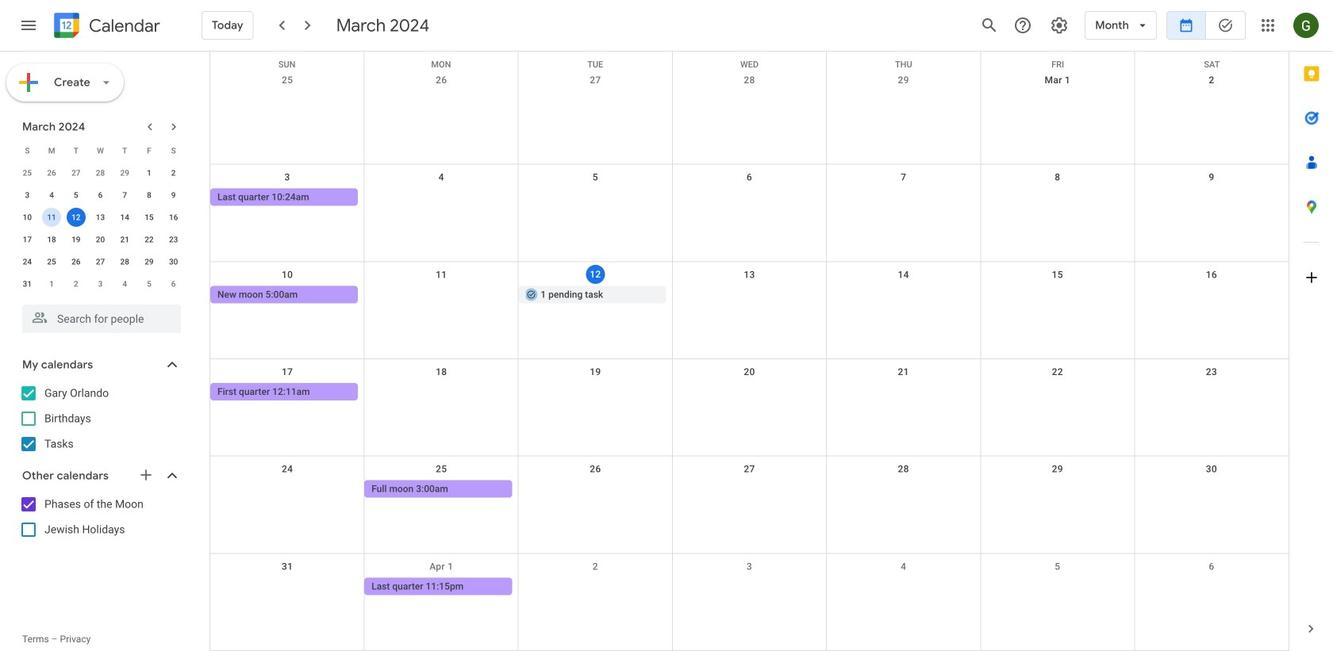 Task type: vqa. For each thing, say whether or not it's contained in the screenshot.
3 AM's THE AM
no



Task type: describe. For each thing, give the bounding box(es) containing it.
february 26 element
[[42, 163, 61, 183]]

heading inside the calendar 'element'
[[86, 16, 160, 35]]

3 element
[[18, 186, 37, 205]]

5 element
[[66, 186, 86, 205]]

9 element
[[164, 186, 183, 205]]

24 element
[[18, 252, 37, 271]]

31 element
[[18, 275, 37, 294]]

17 element
[[18, 230, 37, 249]]

15 element
[[140, 208, 159, 227]]

11 element
[[42, 208, 61, 227]]

22 element
[[140, 230, 159, 249]]

february 25 element
[[18, 163, 37, 183]]

12, today element
[[66, 208, 86, 227]]

25 element
[[42, 252, 61, 271]]

my calendars list
[[3, 381, 197, 457]]

23 element
[[164, 230, 183, 249]]

8 element
[[140, 186, 159, 205]]

30 element
[[164, 252, 183, 271]]

16 element
[[164, 208, 183, 227]]

29 element
[[140, 252, 159, 271]]

14 element
[[115, 208, 134, 227]]

1 element
[[140, 163, 159, 183]]

Search for people text field
[[32, 305, 171, 333]]

28 element
[[115, 252, 134, 271]]

march 2024 grid
[[15, 140, 186, 295]]

main drawer image
[[19, 16, 38, 35]]

other calendars list
[[3, 492, 197, 543]]

february 29 element
[[115, 163, 134, 183]]



Task type: locate. For each thing, give the bounding box(es) containing it.
add other calendars image
[[138, 467, 154, 483]]

27 element
[[91, 252, 110, 271]]

tab list
[[1290, 52, 1333, 607]]

row group
[[15, 162, 186, 295]]

settings menu image
[[1050, 16, 1069, 35]]

row
[[210, 52, 1289, 69], [210, 67, 1289, 165], [15, 140, 186, 162], [15, 162, 186, 184], [210, 165, 1289, 262], [15, 184, 186, 206], [15, 206, 186, 229], [15, 229, 186, 251], [15, 251, 186, 273], [210, 262, 1289, 360], [15, 273, 186, 295], [210, 360, 1289, 457], [210, 457, 1289, 554], [210, 554, 1289, 652]]

21 element
[[115, 230, 134, 249]]

cell
[[364, 189, 518, 208], [518, 189, 673, 208], [827, 189, 981, 208], [981, 189, 1135, 208], [1135, 189, 1289, 208], [39, 206, 64, 229], [64, 206, 88, 229], [364, 286, 518, 305], [827, 286, 981, 305], [981, 286, 1135, 305], [1135, 286, 1289, 305], [364, 383, 518, 402], [518, 383, 673, 402], [827, 383, 981, 402], [981, 383, 1135, 402], [1135, 383, 1289, 402], [210, 481, 364, 500], [518, 481, 673, 500], [827, 481, 981, 500], [981, 481, 1135, 500], [1135, 481, 1289, 500], [210, 578, 364, 597], [518, 578, 673, 597], [827, 578, 981, 597], [981, 578, 1135, 597], [1135, 578, 1289, 597]]

april 5 element
[[140, 275, 159, 294]]

18 element
[[42, 230, 61, 249]]

26 element
[[66, 252, 86, 271]]

7 element
[[115, 186, 134, 205]]

6 element
[[91, 186, 110, 205]]

april 4 element
[[115, 275, 134, 294]]

april 3 element
[[91, 275, 110, 294]]

4 element
[[42, 186, 61, 205]]

february 27 element
[[66, 163, 86, 183]]

10 element
[[18, 208, 37, 227]]

april 6 element
[[164, 275, 183, 294]]

calendar element
[[51, 10, 160, 44]]

None search field
[[0, 298, 197, 333]]

20 element
[[91, 230, 110, 249]]

february 28 element
[[91, 163, 110, 183]]

19 element
[[66, 230, 86, 249]]

heading
[[86, 16, 160, 35]]

grid
[[210, 52, 1289, 652]]

april 2 element
[[66, 275, 86, 294]]

april 1 element
[[42, 275, 61, 294]]

2 element
[[164, 163, 183, 183]]

13 element
[[91, 208, 110, 227]]



